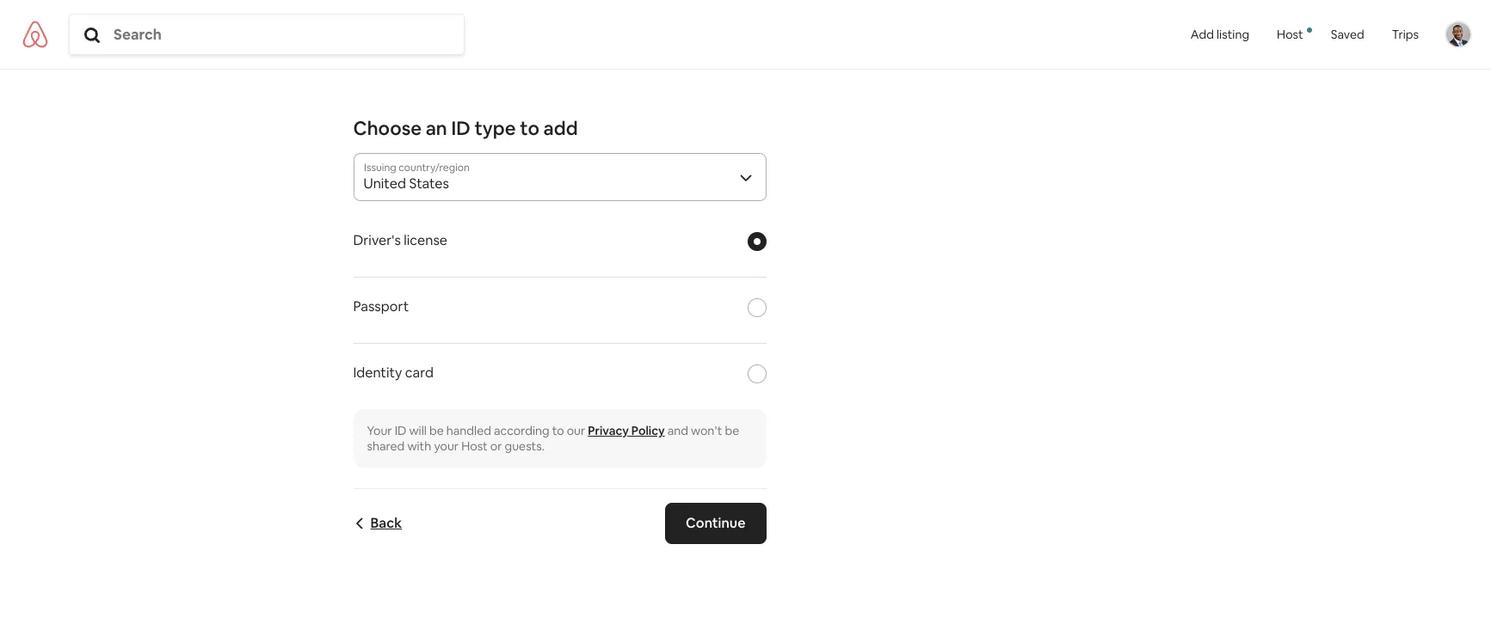 Task type: describe. For each thing, give the bounding box(es) containing it.
trips
[[1392, 27, 1419, 42]]

saved
[[1331, 27, 1364, 42]]

guests.
[[505, 439, 545, 454]]

Driver's license radio
[[747, 232, 766, 251]]

choose
[[353, 116, 422, 140]]

host inside 'and won't be shared with your host or guests.'
[[461, 439, 488, 454]]

identity
[[353, 364, 402, 382]]

add listing
[[1191, 27, 1249, 42]]

passport
[[353, 298, 409, 316]]

host inside popup button
[[1277, 27, 1303, 42]]

0 horizontal spatial to
[[520, 116, 539, 140]]

trips link
[[1378, 0, 1433, 69]]

0 horizontal spatial id
[[395, 423, 406, 439]]

our
[[567, 423, 585, 439]]

add
[[1191, 27, 1214, 42]]

privacy
[[588, 423, 629, 439]]

1 horizontal spatial to
[[552, 423, 564, 439]]

add
[[543, 116, 578, 140]]

privacy policy link
[[588, 423, 665, 439]]

, has notifications image
[[1307, 28, 1312, 33]]

your
[[367, 423, 392, 439]]

Identity card radio
[[747, 365, 766, 384]]

an
[[426, 116, 447, 140]]

host button
[[1263, 0, 1317, 69]]

0 vertical spatial id
[[451, 116, 470, 140]]

shared
[[367, 439, 405, 454]]



Task type: vqa. For each thing, say whether or not it's contained in the screenshot.
host to the right
yes



Task type: locate. For each thing, give the bounding box(es) containing it.
add listing link
[[1177, 0, 1263, 69]]

1 horizontal spatial id
[[451, 116, 470, 140]]

id left will at the bottom of the page
[[395, 423, 406, 439]]

1 vertical spatial host
[[461, 439, 488, 454]]

choose an id type to add
[[353, 116, 578, 140]]

card
[[405, 364, 434, 382]]

1 vertical spatial to
[[552, 423, 564, 439]]

be
[[429, 423, 444, 439], [725, 423, 739, 439]]

policy
[[631, 423, 665, 439]]

to
[[520, 116, 539, 140], [552, 423, 564, 439]]

back
[[370, 515, 402, 533]]

driver's
[[353, 231, 401, 250]]

with
[[407, 439, 431, 454]]

driver's license
[[353, 231, 447, 250]]

1 be from the left
[[429, 423, 444, 439]]

or
[[490, 439, 502, 454]]

license
[[404, 231, 447, 250]]

0 vertical spatial to
[[520, 116, 539, 140]]

None search field
[[70, 25, 464, 44]]

id
[[451, 116, 470, 140], [395, 423, 406, 439]]

be right will at the bottom of the page
[[429, 423, 444, 439]]

id right an
[[451, 116, 470, 140]]

identity card
[[353, 364, 434, 382]]

host left or
[[461, 439, 488, 454]]

Search text field
[[114, 25, 460, 44]]

1 horizontal spatial host
[[1277, 27, 1303, 42]]

saved link
[[1317, 0, 1378, 69]]

be inside 'and won't be shared with your host or guests.'
[[725, 423, 739, 439]]

Passport radio
[[747, 299, 766, 318]]

according
[[494, 423, 550, 439]]

0 horizontal spatial be
[[429, 423, 444, 439]]

0 vertical spatial host
[[1277, 27, 1303, 42]]

1 vertical spatial id
[[395, 423, 406, 439]]

will
[[409, 423, 427, 439]]

continue
[[686, 515, 746, 533]]

continue button
[[665, 503, 766, 545]]

and won't be shared with your host or guests.
[[367, 423, 739, 454]]

handled
[[446, 423, 491, 439]]

and
[[667, 423, 688, 439]]

host
[[1277, 27, 1303, 42], [461, 439, 488, 454]]

to left add
[[520, 116, 539, 140]]

be right won't
[[725, 423, 739, 439]]

2 be from the left
[[725, 423, 739, 439]]

your
[[434, 439, 459, 454]]

ben's account image
[[1446, 23, 1471, 47]]

host left , has notifications image
[[1277, 27, 1303, 42]]

0 horizontal spatial host
[[461, 439, 488, 454]]

1 horizontal spatial be
[[725, 423, 739, 439]]

won't
[[691, 423, 722, 439]]

type
[[474, 116, 516, 140]]

listing
[[1217, 27, 1249, 42]]

to left our at the bottom
[[552, 423, 564, 439]]

back button
[[353, 515, 402, 533]]

your id will be handled according to our privacy policy
[[367, 423, 665, 439]]



